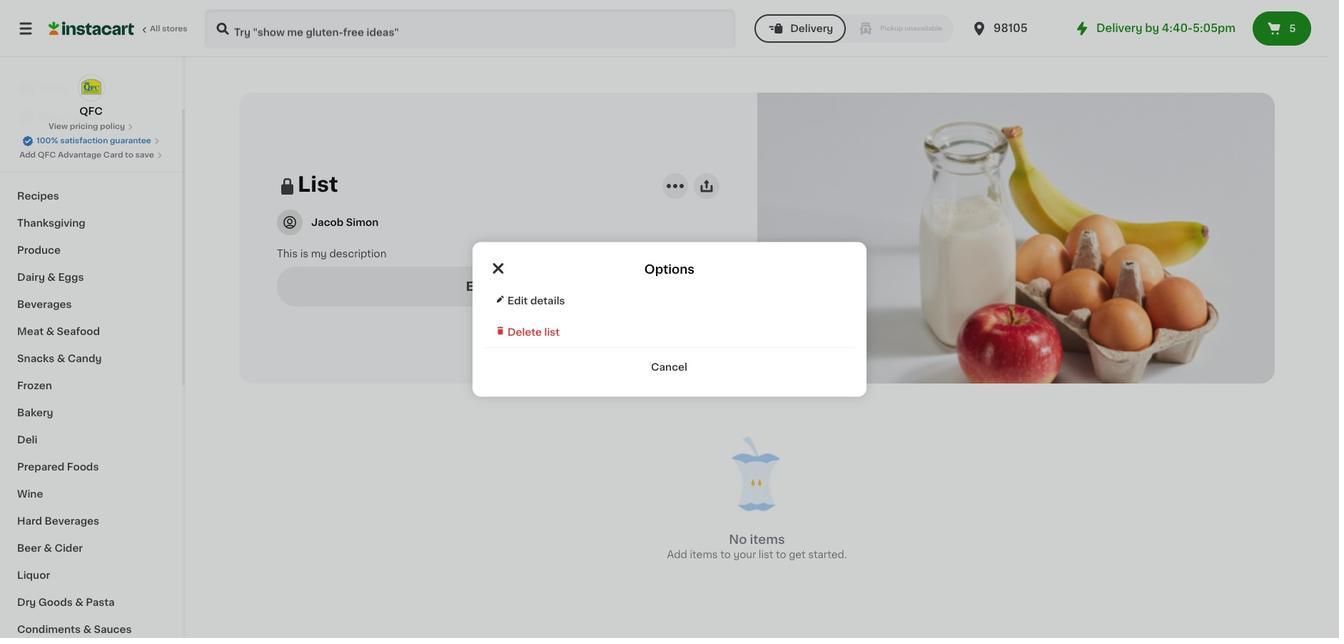 Task type: describe. For each thing, give the bounding box(es) containing it.
advantage
[[58, 151, 102, 159]]

4:40-
[[1162, 23, 1193, 34]]

instacart logo image
[[49, 20, 134, 37]]

edit items button
[[277, 267, 719, 307]]

snacks & candy
[[17, 354, 102, 364]]

hard beverages
[[17, 517, 99, 527]]

2 horizontal spatial to
[[776, 551, 787, 561]]

dry
[[17, 598, 36, 608]]

dry goods & pasta
[[17, 598, 115, 608]]

satisfaction
[[60, 137, 108, 145]]

delete list
[[508, 327, 560, 337]]

edit items
[[466, 281, 530, 292]]

it
[[63, 112, 70, 122]]

edit list dialog
[[473, 242, 867, 397]]

candy
[[68, 354, 102, 364]]

description
[[329, 249, 387, 259]]

started.
[[808, 551, 847, 561]]

delivery button
[[755, 14, 846, 43]]

recipes
[[17, 191, 59, 201]]

beer & cider
[[17, 544, 83, 554]]

edit for edit details
[[508, 296, 528, 306]]

beer
[[17, 544, 41, 554]]

edit details button
[[484, 285, 855, 316]]

98105 button
[[971, 9, 1057, 49]]

your
[[734, 551, 756, 561]]

shop link
[[9, 74, 173, 103]]

& for condiments
[[83, 625, 91, 635]]

0 vertical spatial add
[[19, 151, 36, 159]]

prepared
[[17, 463, 64, 473]]

meat & seafood link
[[9, 318, 173, 346]]

all stores
[[150, 25, 188, 33]]

details
[[531, 296, 566, 306]]

add qfc advantage card to save link
[[19, 150, 163, 161]]

buy it again
[[40, 112, 100, 122]]

stores
[[162, 25, 188, 33]]

thanksgiving
[[17, 218, 86, 228]]

condiments
[[17, 625, 81, 635]]

0 vertical spatial beverages
[[17, 300, 72, 310]]

deli link
[[9, 427, 173, 454]]

list inside no items add items to your list to get started.
[[759, 551, 774, 561]]

hard beverages link
[[9, 508, 173, 535]]

delivery for delivery
[[790, 24, 833, 34]]

goods
[[38, 598, 73, 608]]

eggs
[[58, 273, 84, 283]]

edit for edit items
[[466, 281, 491, 292]]

bakery link
[[9, 400, 173, 427]]

jacob simon
[[311, 217, 379, 227]]

all stores link
[[49, 9, 188, 49]]

list
[[298, 174, 338, 195]]

delivery by 4:40-5:05pm link
[[1074, 20, 1236, 37]]

add inside no items add items to your list to get started.
[[667, 551, 687, 561]]

dairy & eggs
[[17, 273, 84, 283]]

edit details
[[508, 296, 566, 306]]

& inside dry goods & pasta 'link'
[[75, 598, 83, 608]]

qfc logo image
[[77, 74, 105, 101]]

buy
[[40, 112, 60, 122]]

wine link
[[9, 481, 173, 508]]

1 vertical spatial beverages
[[45, 517, 99, 527]]

98105
[[994, 23, 1028, 34]]

& for meat
[[46, 327, 54, 337]]

100%
[[36, 137, 58, 145]]

& for snacks
[[57, 354, 65, 364]]

5 button
[[1253, 11, 1312, 46]]

& for beer
[[44, 544, 52, 554]]

dairy & eggs link
[[9, 264, 173, 291]]

bakery
[[17, 408, 53, 418]]

simon
[[346, 217, 379, 227]]

view
[[48, 123, 68, 131]]

list inside delete list button
[[545, 327, 560, 337]]



Task type: locate. For each thing, give the bounding box(es) containing it.
0 horizontal spatial delivery
[[790, 24, 833, 34]]

& left eggs
[[47, 273, 56, 283]]

edit
[[466, 281, 491, 292], [508, 296, 528, 306]]

1 horizontal spatial qfc
[[79, 106, 103, 116]]

0 vertical spatial items
[[494, 281, 530, 292]]

meat & seafood
[[17, 327, 100, 337]]

list right delete
[[545, 327, 560, 337]]

prepared foods link
[[9, 454, 173, 481]]

add qfc advantage card to save
[[19, 151, 154, 159]]

0 horizontal spatial qfc
[[38, 151, 56, 159]]

0 vertical spatial qfc
[[79, 106, 103, 116]]

100% satisfaction guarantee button
[[22, 133, 160, 147]]

pasta
[[86, 598, 115, 608]]

2 horizontal spatial items
[[750, 535, 785, 546]]

to for qfc
[[125, 151, 133, 159]]

recipes link
[[9, 183, 173, 210]]

& left candy
[[57, 354, 65, 364]]

condiments & sauces link
[[9, 617, 173, 639]]

guarantee
[[110, 137, 151, 145]]

add up recipes
[[19, 151, 36, 159]]

qfc up view pricing policy link
[[79, 106, 103, 116]]

beverages up cider
[[45, 517, 99, 527]]

meat
[[17, 327, 44, 337]]

0 horizontal spatial list
[[545, 327, 560, 337]]

lists link
[[9, 131, 173, 160]]

to
[[125, 151, 133, 159], [721, 551, 731, 561], [776, 551, 787, 561]]

list right "your"
[[759, 551, 774, 561]]

wine
[[17, 490, 43, 500]]

add left "your"
[[667, 551, 687, 561]]

by
[[1145, 23, 1159, 34]]

100% satisfaction guarantee
[[36, 137, 151, 145]]

items up the edit details
[[494, 281, 530, 292]]

& right meat
[[46, 327, 54, 337]]

to left "your"
[[721, 551, 731, 561]]

pricing
[[70, 123, 98, 131]]

dry goods & pasta link
[[9, 590, 173, 617]]

liquor
[[17, 571, 50, 581]]

thanksgiving link
[[9, 210, 173, 237]]

beer & cider link
[[9, 535, 173, 563]]

list
[[545, 327, 560, 337], [759, 551, 774, 561]]

buy it again link
[[9, 103, 173, 131]]

deli
[[17, 436, 37, 446]]

1 vertical spatial list
[[759, 551, 774, 561]]

is
[[300, 249, 309, 259]]

edit inside dialog
[[508, 296, 528, 306]]

items
[[494, 281, 530, 292], [750, 535, 785, 546], [690, 551, 718, 561]]

0 horizontal spatial items
[[494, 281, 530, 292]]

beverages link
[[9, 291, 173, 318]]

service type group
[[755, 14, 954, 43]]

qfc down lists
[[38, 151, 56, 159]]

1 horizontal spatial items
[[690, 551, 718, 561]]

this
[[277, 249, 298, 259]]

beverages down dairy & eggs
[[17, 300, 72, 310]]

to left "get"
[[776, 551, 787, 561]]

& for dairy
[[47, 273, 56, 283]]

& left the sauces
[[83, 625, 91, 635]]

produce
[[17, 246, 61, 256]]

delivery inside button
[[790, 24, 833, 34]]

liquor link
[[9, 563, 173, 590]]

card
[[103, 151, 123, 159]]

snacks
[[17, 354, 54, 364]]

delete
[[508, 327, 542, 337]]

items inside the edit items button
[[494, 281, 530, 292]]

get
[[789, 551, 806, 561]]

no items add items to your list to get started.
[[667, 535, 847, 561]]

2 vertical spatial items
[[690, 551, 718, 561]]

save
[[135, 151, 154, 159]]

frozen link
[[9, 373, 173, 400]]

5
[[1290, 24, 1296, 34]]

cancel button
[[484, 348, 855, 374]]

& inside dairy & eggs link
[[47, 273, 56, 283]]

0 vertical spatial edit
[[466, 281, 491, 292]]

& inside snacks & candy link
[[57, 354, 65, 364]]

cider
[[55, 544, 83, 554]]

jacob
[[311, 217, 344, 227]]

1 horizontal spatial edit
[[508, 296, 528, 306]]

view pricing policy link
[[48, 121, 134, 133]]

items for edit
[[494, 281, 530, 292]]

view pricing policy
[[48, 123, 125, 131]]

& inside "beer & cider" link
[[44, 544, 52, 554]]

prepared foods
[[17, 463, 99, 473]]

delivery by 4:40-5:05pm
[[1097, 23, 1236, 34]]

policy
[[100, 123, 125, 131]]

my
[[311, 249, 327, 259]]

delivery
[[1097, 23, 1143, 34], [790, 24, 833, 34]]

1 horizontal spatial to
[[721, 551, 731, 561]]

beverages
[[17, 300, 72, 310], [45, 517, 99, 527]]

qfc link
[[77, 74, 105, 119]]

None search field
[[204, 9, 736, 49]]

& inside condiments & sauces link
[[83, 625, 91, 635]]

produce link
[[9, 237, 173, 264]]

delete list button
[[484, 316, 855, 348]]

& right beer at left
[[44, 544, 52, 554]]

to for items
[[721, 551, 731, 561]]

& inside meat & seafood link
[[46, 327, 54, 337]]

snacks & candy link
[[9, 346, 173, 373]]

options
[[645, 263, 695, 275]]

add
[[19, 151, 36, 159], [667, 551, 687, 561]]

items up "your"
[[750, 535, 785, 546]]

this is my description
[[277, 249, 387, 259]]

hard
[[17, 517, 42, 527]]

0 horizontal spatial to
[[125, 151, 133, 159]]

items left "your"
[[690, 551, 718, 561]]

5:05pm
[[1193, 23, 1236, 34]]

delivery for delivery by 4:40-5:05pm
[[1097, 23, 1143, 34]]

1 horizontal spatial delivery
[[1097, 23, 1143, 34]]

0 horizontal spatial edit
[[466, 281, 491, 292]]

0 vertical spatial list
[[545, 327, 560, 337]]

lists
[[40, 141, 65, 151]]

items for no
[[750, 535, 785, 546]]

shop
[[40, 84, 67, 94]]

1 vertical spatial edit
[[508, 296, 528, 306]]

seafood
[[57, 327, 100, 337]]

all
[[150, 25, 160, 33]]

1 vertical spatial add
[[667, 551, 687, 561]]

1 horizontal spatial list
[[759, 551, 774, 561]]

1 vertical spatial qfc
[[38, 151, 56, 159]]

1 horizontal spatial add
[[667, 551, 687, 561]]

to down guarantee
[[125, 151, 133, 159]]

dairy
[[17, 273, 45, 283]]

& left pasta
[[75, 598, 83, 608]]

0 horizontal spatial add
[[19, 151, 36, 159]]

1 vertical spatial items
[[750, 535, 785, 546]]

foods
[[67, 463, 99, 473]]

condiments & sauces
[[17, 625, 132, 635]]



Task type: vqa. For each thing, say whether or not it's contained in the screenshot.
fl to the left
no



